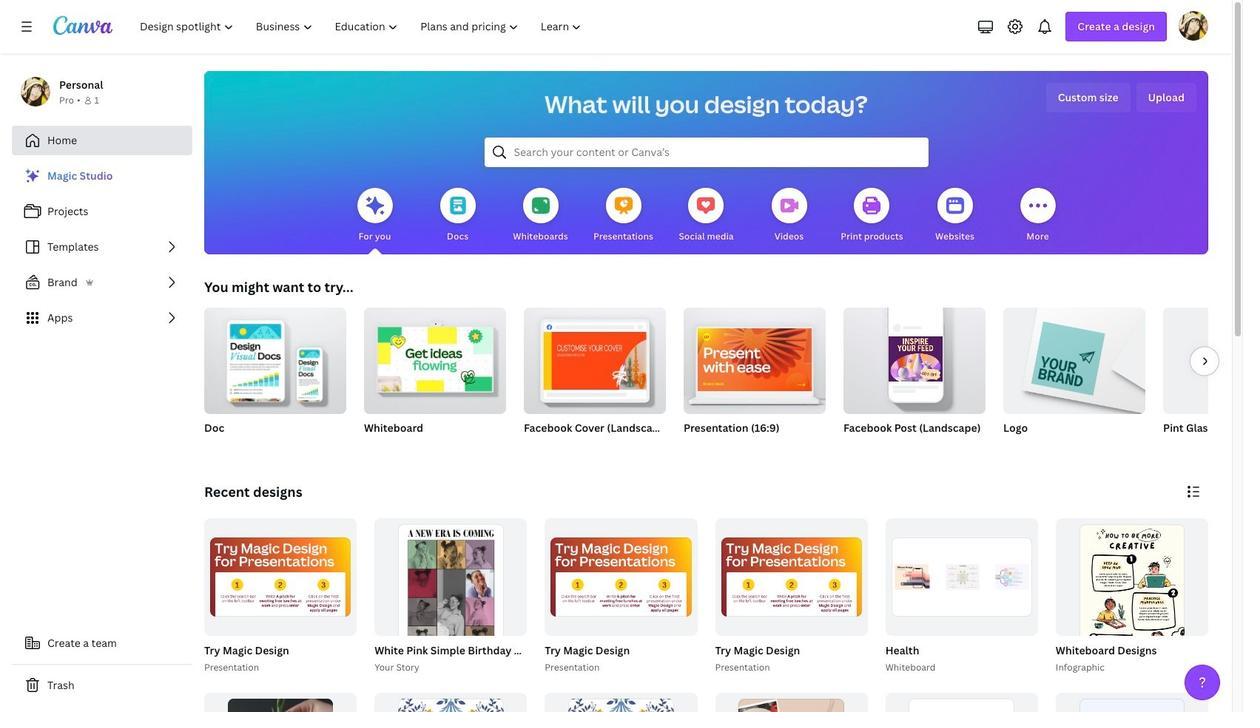 Task type: locate. For each thing, give the bounding box(es) containing it.
group
[[204, 302, 346, 454], [204, 302, 346, 414], [684, 302, 826, 454], [684, 302, 826, 414], [844, 302, 986, 454], [844, 302, 986, 414], [1004, 302, 1146, 454], [1004, 302, 1146, 414], [364, 308, 506, 454], [364, 308, 506, 414], [524, 308, 666, 454], [1163, 308, 1243, 454], [1163, 308, 1243, 414], [201, 519, 357, 675], [204, 519, 357, 636], [372, 519, 675, 712], [375, 519, 527, 712], [542, 519, 698, 675], [545, 519, 698, 636], [712, 519, 868, 675], [715, 519, 868, 636], [883, 519, 1038, 675], [886, 519, 1038, 636], [1053, 519, 1209, 713], [1056, 519, 1209, 713], [204, 693, 357, 713], [375, 693, 527, 713], [545, 693, 698, 713], [715, 693, 868, 713], [886, 693, 1038, 713], [1056, 693, 1209, 713]]

None search field
[[484, 138, 928, 167]]

list
[[12, 161, 192, 333]]

Search search field
[[514, 138, 899, 167]]



Task type: describe. For each thing, give the bounding box(es) containing it.
top level navigation element
[[130, 12, 595, 41]]

stephanie aranda image
[[1179, 11, 1209, 41]]



Task type: vqa. For each thing, say whether or not it's contained in the screenshot.
search search field
yes



